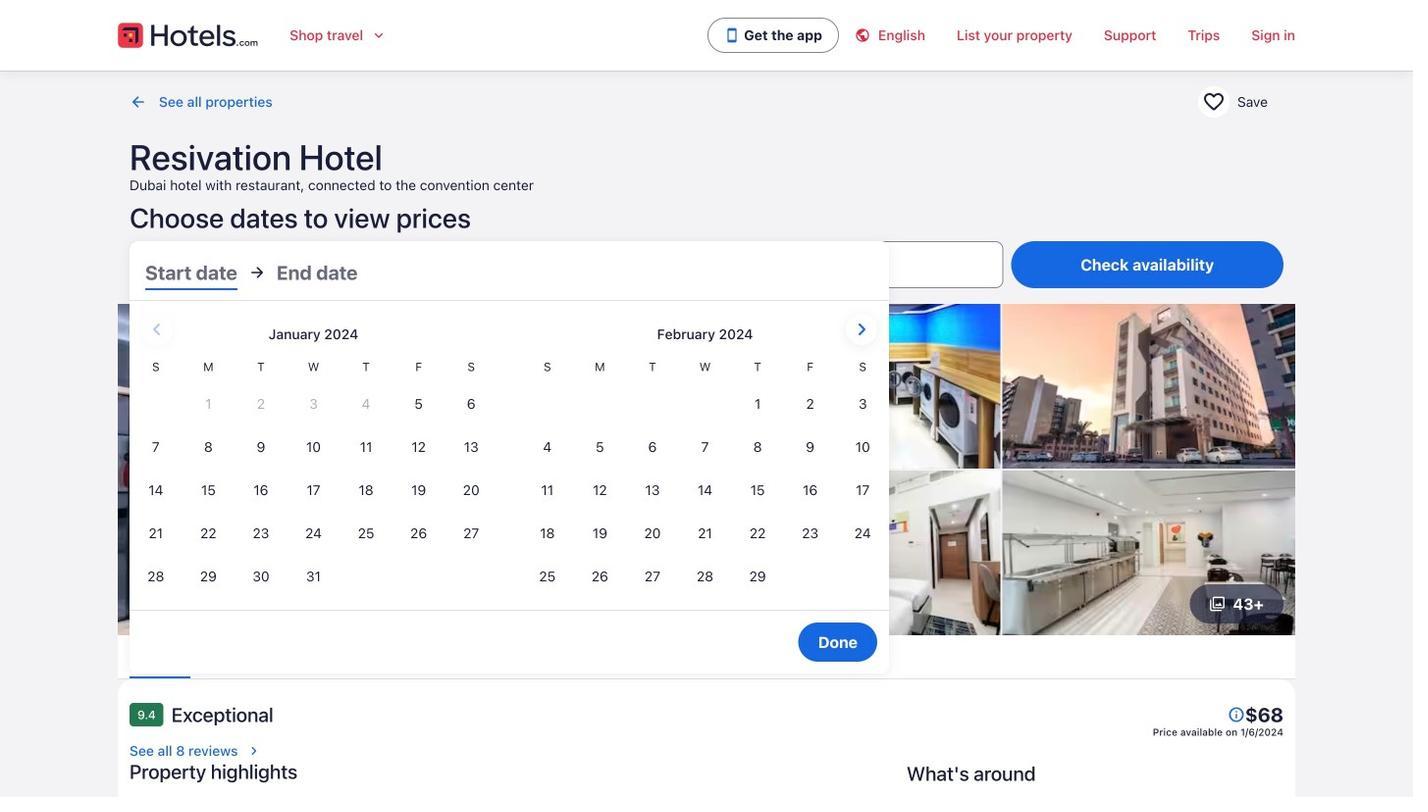 Task type: vqa. For each thing, say whether or not it's contained in the screenshot.
Luxury
no



Task type: describe. For each thing, give the bounding box(es) containing it.
Save property to a trip checkbox
[[1198, 86, 1230, 118]]

superior twin room | minibar, individually decorated, individually furnished image
[[708, 471, 1001, 636]]

hotels logo image
[[118, 20, 258, 51]]

show all 43 images image
[[1210, 597, 1225, 612]]

lobby sitting area image
[[118, 304, 706, 636]]

undefined image
[[1228, 707, 1245, 724]]

exterior image
[[1003, 304, 1296, 469]]

restaurant image
[[1003, 471, 1296, 636]]

small image
[[855, 27, 878, 43]]

directional image
[[130, 93, 147, 111]]

download the app button image
[[725, 27, 740, 43]]



Task type: locate. For each thing, give the bounding box(es) containing it.
previous month image
[[145, 318, 169, 342]]

next month image
[[850, 318, 874, 342]]

list
[[118, 636, 1296, 679]]

exceptional element
[[172, 704, 274, 727]]

laundry image
[[708, 304, 1001, 469]]

shop travel image
[[371, 27, 387, 43]]

medium image
[[246, 744, 262, 759]]

main content
[[0, 71, 1413, 798]]



